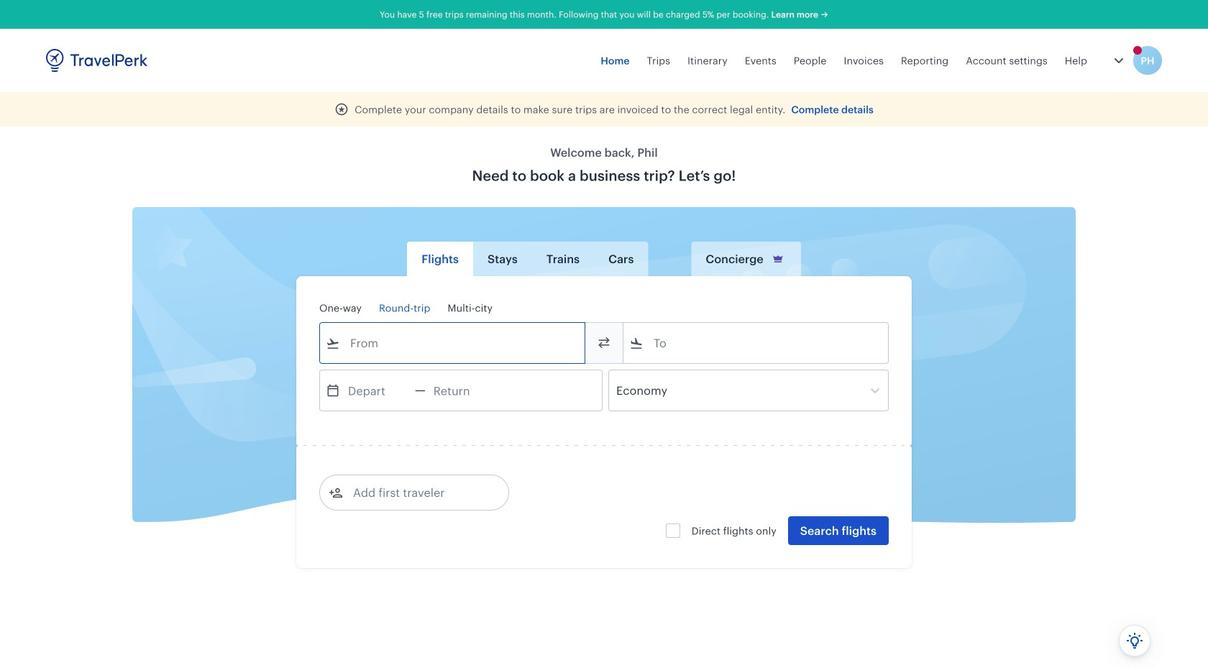Task type: locate. For each thing, give the bounding box(es) containing it.
From search field
[[340, 332, 566, 355]]

Add first traveler search field
[[343, 481, 493, 504]]

To search field
[[644, 332, 870, 355]]

Depart text field
[[340, 370, 415, 411]]



Task type: describe. For each thing, give the bounding box(es) containing it.
Return text field
[[426, 370, 500, 411]]



